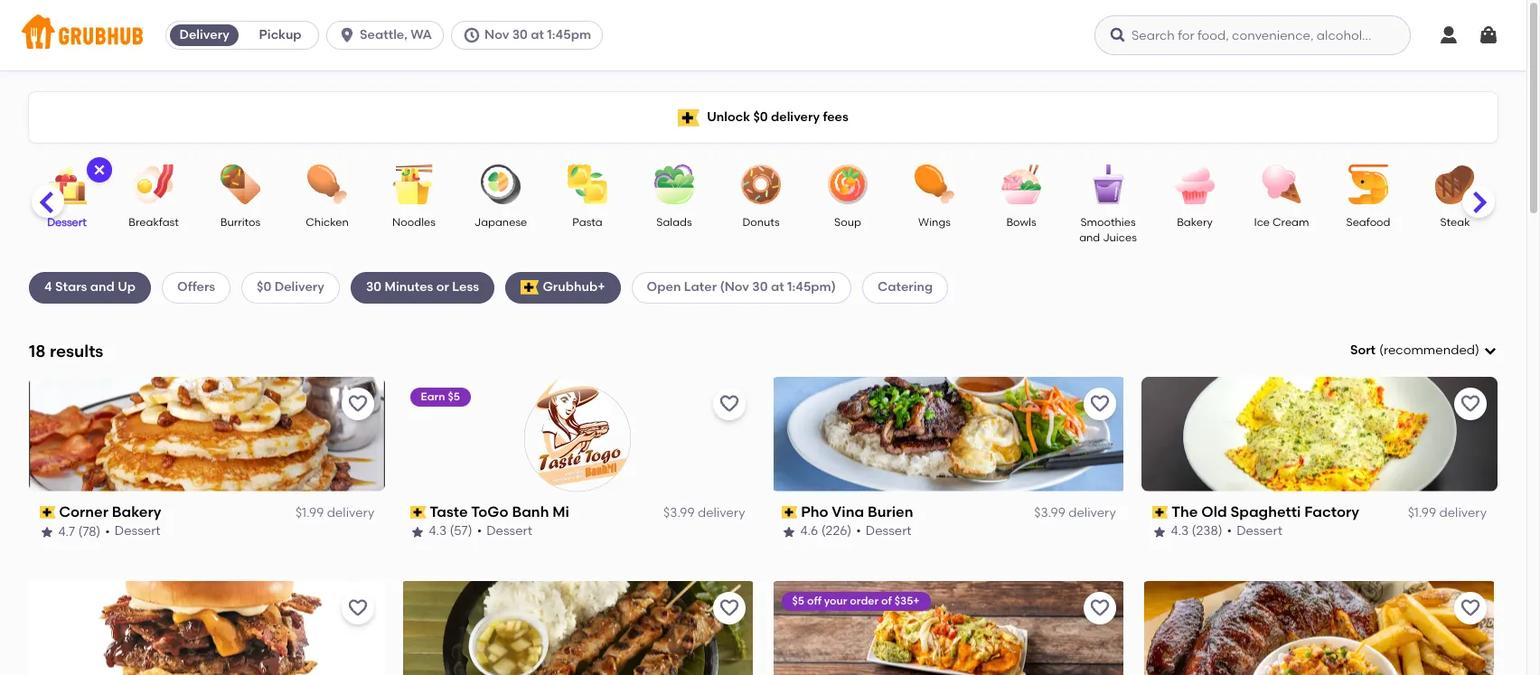 Task type: describe. For each thing, give the bounding box(es) containing it.
star icon image for the old spaghetti factory
[[1152, 525, 1167, 539]]

the old spaghetti factory logo image
[[1141, 377, 1498, 492]]

steak
[[1440, 216, 1470, 229]]

chicken
[[306, 216, 349, 229]]

18 results
[[29, 340, 103, 361]]

pickup button
[[242, 21, 318, 50]]

svg image inside nov 30 at 1:45pm button
[[463, 26, 481, 44]]

grubhub plus flag logo image for unlock $0 delivery fees
[[678, 109, 700, 126]]

off
[[807, 594, 822, 607]]

pho vina burien
[[801, 503, 913, 520]]

4.7
[[59, 524, 76, 539]]

manila sunset logo image
[[400, 581, 756, 675]]

later
[[684, 280, 717, 295]]

seafood image
[[1337, 165, 1400, 204]]

1 horizontal spatial delivery
[[274, 280, 324, 295]]

save this restaurant image for manila sunset logo
[[718, 597, 740, 619]]

taste togo banh mi
[[430, 503, 570, 520]]

donuts
[[742, 216, 780, 229]]

japanese
[[474, 216, 527, 229]]

1:45pm)
[[787, 280, 836, 295]]

earn
[[421, 390, 446, 403]]

0 vertical spatial $0
[[753, 109, 768, 125]]

burritos
[[220, 216, 260, 229]]

$3.99 delivery for taste togo banh mi
[[664, 505, 745, 521]]

dessert for corner bakery
[[115, 524, 161, 539]]

• for old
[[1227, 524, 1232, 539]]

nov
[[484, 27, 509, 42]]

pasta
[[572, 216, 603, 229]]

subscription pass image for the old spaghetti factory
[[1152, 506, 1168, 519]]

salads image
[[643, 165, 706, 204]]

minutes
[[385, 280, 433, 295]]

and inside smoothies and juices
[[1079, 232, 1100, 244]]

4.7 (78)
[[59, 524, 101, 539]]

delivery button
[[166, 21, 242, 50]]

stars
[[55, 280, 87, 295]]

4.3 (238)
[[1171, 524, 1223, 539]]

ice cream image
[[1250, 165, 1313, 204]]

recommended
[[1384, 343, 1475, 358]]

old
[[1202, 503, 1227, 520]]

dessert image
[[35, 165, 99, 204]]

• dessert for togo
[[478, 524, 533, 539]]

0 horizontal spatial $5
[[448, 390, 461, 403]]

wings
[[918, 216, 951, 229]]

nov 30 at 1:45pm button
[[451, 21, 610, 50]]

4
[[44, 280, 52, 295]]

mi
[[553, 503, 570, 520]]

burritos image
[[209, 165, 272, 204]]

• for togo
[[478, 524, 483, 539]]

cream
[[1273, 216, 1309, 229]]

sort ( recommended )
[[1350, 343, 1480, 358]]

save this restaurant image for corner bakery
[[347, 393, 369, 415]]

nov 30 at 1:45pm
[[484, 27, 591, 42]]

pho vina burien logo image
[[774, 377, 1124, 492]]

taste togo banh mi logo image
[[525, 377, 631, 492]]

pasta image
[[556, 165, 619, 204]]

star icon image for pho vina burien
[[781, 525, 796, 539]]

subscription pass image for pho vina burien
[[781, 506, 797, 519]]

smoothies and juices image
[[1077, 165, 1140, 204]]

$3.99 for taste togo banh mi
[[664, 505, 695, 521]]

delivery inside button
[[179, 27, 229, 42]]

30 inside nov 30 at 1:45pm button
[[512, 27, 528, 42]]

corner bakery
[[59, 503, 162, 520]]

bowls image
[[990, 165, 1053, 204]]

chicken image
[[296, 165, 359, 204]]

18
[[29, 340, 46, 361]]

4.6 (226)
[[800, 524, 852, 539]]

(nov
[[720, 280, 749, 295]]

$1.99 delivery for corner bakery
[[296, 505, 374, 521]]

save this restaurant image for the old spaghetti factory
[[1460, 393, 1481, 415]]

pho
[[801, 503, 829, 520]]

order
[[850, 594, 879, 607]]

juices
[[1103, 232, 1137, 244]]

save this restaurant button for "the old spaghetti factory logo"
[[1454, 388, 1487, 420]]

soup image
[[816, 165, 879, 204]]

1:45pm
[[547, 27, 591, 42]]

results
[[50, 340, 103, 361]]

corner bakery logo image
[[29, 377, 385, 492]]

pickup
[[259, 27, 302, 42]]

• for vina
[[856, 524, 861, 539]]

star icon image for corner bakery
[[40, 525, 54, 539]]

wa
[[411, 27, 432, 42]]

donuts image
[[729, 165, 793, 204]]

$3.99 delivery for pho vina burien
[[1034, 505, 1116, 521]]

spaghetti
[[1231, 503, 1301, 520]]

japanese image
[[469, 165, 532, 204]]

• dessert for vina
[[856, 524, 912, 539]]

2 horizontal spatial svg image
[[1438, 24, 1460, 46]]

)
[[1475, 343, 1480, 358]]

grubhub+
[[543, 280, 605, 295]]

at inside button
[[531, 27, 544, 42]]

save this restaurant button for corner bakery logo
[[342, 388, 374, 420]]

earn $5
[[421, 390, 461, 403]]

the
[[1172, 503, 1198, 520]]

up
[[118, 280, 136, 295]]

seattle, wa
[[360, 27, 432, 42]]

• for bakery
[[106, 524, 111, 539]]

subscription pass image for taste togo banh mi
[[411, 506, 427, 519]]

$35+
[[895, 594, 920, 607]]

ice cream
[[1254, 216, 1309, 229]]

4.6
[[800, 524, 818, 539]]

2 horizontal spatial 30
[[752, 280, 768, 295]]



Task type: vqa. For each thing, say whether or not it's contained in the screenshot.
CHOOSE in choose your style
no



Task type: locate. For each thing, give the bounding box(es) containing it.
2 $3.99 delivery from the left
[[1034, 505, 1116, 521]]

0 horizontal spatial at
[[531, 27, 544, 42]]

unlock
[[707, 109, 750, 125]]

breakfast image
[[122, 165, 185, 204]]

4 • dessert from the left
[[1227, 524, 1283, 539]]

0 vertical spatial bakery
[[1177, 216, 1213, 229]]

save this restaurant button for bbq pete's logo
[[1454, 592, 1487, 624]]

1 vertical spatial $0
[[257, 280, 271, 295]]

• dessert down "taste togo banh mi"
[[478, 524, 533, 539]]

1 $1.99 delivery from the left
[[296, 505, 374, 521]]

1 horizontal spatial svg image
[[1109, 26, 1127, 44]]

svg image
[[1438, 24, 1460, 46], [463, 26, 481, 44], [1109, 26, 1127, 44]]

of
[[881, 594, 892, 607]]

• dessert down burien
[[856, 524, 912, 539]]

2 $1.99 delivery from the left
[[1408, 505, 1487, 521]]

0 horizontal spatial and
[[90, 280, 115, 295]]

4.3 for the old spaghetti factory
[[1171, 524, 1189, 539]]

grubhub plus flag logo image left unlock on the left of page
[[678, 109, 700, 126]]

$5 right earn
[[448, 390, 461, 403]]

0 horizontal spatial bakery
[[112, 503, 162, 520]]

fees
[[823, 109, 849, 125]]

4.3 down "taste"
[[430, 524, 447, 539]]

4.3 (57)
[[430, 524, 473, 539]]

4 subscription pass image from the left
[[1152, 506, 1168, 519]]

0 vertical spatial grubhub plus flag logo image
[[678, 109, 700, 126]]

1 subscription pass image from the left
[[40, 506, 56, 519]]

burien
[[868, 503, 913, 520]]

(78)
[[79, 524, 101, 539]]

vina
[[832, 503, 864, 520]]

$3.99 for pho vina burien
[[1034, 505, 1066, 521]]

0 horizontal spatial $3.99
[[664, 505, 695, 521]]

dessert down dessert image
[[47, 216, 87, 229]]

$0 delivery
[[257, 280, 324, 295]]

4 • from the left
[[1227, 524, 1232, 539]]

factory
[[1305, 503, 1360, 520]]

4.3 down the
[[1171, 524, 1189, 539]]

1 horizontal spatial $3.99
[[1034, 505, 1066, 521]]

bakery right corner
[[112, 503, 162, 520]]

your
[[824, 594, 847, 607]]

None field
[[1350, 342, 1498, 360]]

bakery image
[[1163, 165, 1227, 204]]

• right (78)
[[106, 524, 111, 539]]

dessert down the old spaghetti factory in the right of the page
[[1237, 524, 1283, 539]]

1 vertical spatial at
[[771, 280, 784, 295]]

$5
[[448, 390, 461, 403], [792, 594, 804, 607]]

30 left minutes
[[366, 280, 382, 295]]

dessert down burien
[[866, 524, 912, 539]]

dessert for taste togo banh mi
[[487, 524, 533, 539]]

$5 off your order of $35+
[[792, 594, 920, 607]]

delivery down chicken
[[274, 280, 324, 295]]

1 horizontal spatial $3.99 delivery
[[1034, 505, 1116, 521]]

banh
[[513, 503, 550, 520]]

steak image
[[1424, 165, 1487, 204]]

• dessert down the old spaghetti factory in the right of the page
[[1227, 524, 1283, 539]]

save this restaurant button for manila sunset logo
[[713, 592, 745, 624]]

delivery left pickup
[[179, 27, 229, 42]]

1 horizontal spatial $1.99
[[1408, 505, 1436, 521]]

ice
[[1254, 216, 1270, 229]]

grubhub plus flag logo image
[[678, 109, 700, 126], [521, 281, 539, 295]]

4 star icon image from the left
[[1152, 525, 1167, 539]]

$5 left off
[[792, 594, 804, 607]]

smoothies
[[1080, 216, 1136, 229]]

star icon image
[[40, 525, 54, 539], [411, 525, 425, 539], [781, 525, 796, 539], [1152, 525, 1167, 539]]

(57)
[[450, 524, 473, 539]]

subscription pass image left "taste"
[[411, 506, 427, 519]]

$1.99 delivery for the old spaghetti factory
[[1408, 505, 1487, 521]]

30
[[512, 27, 528, 42], [366, 280, 382, 295], [752, 280, 768, 295]]

delivery for the old spaghetti factory
[[1439, 505, 1487, 521]]

• down pho vina burien
[[856, 524, 861, 539]]

• dessert for bakery
[[106, 524, 161, 539]]

breakfast
[[129, 216, 179, 229]]

wings image
[[903, 165, 966, 204]]

4 stars and up
[[44, 280, 136, 295]]

• right "(238)"
[[1227, 524, 1232, 539]]

• right (57)
[[478, 524, 483, 539]]

smoothies and juices
[[1079, 216, 1137, 244]]

seattle, wa button
[[326, 21, 451, 50]]

star icon image left 4.3 (57)
[[411, 525, 425, 539]]

1 horizontal spatial and
[[1079, 232, 1100, 244]]

30 right (nov at the top of page
[[752, 280, 768, 295]]

1 horizontal spatial 30
[[512, 27, 528, 42]]

star icon image left 4.7
[[40, 525, 54, 539]]

1 • from the left
[[106, 524, 111, 539]]

(238)
[[1192, 524, 1223, 539]]

1 horizontal spatial at
[[771, 280, 784, 295]]

0 horizontal spatial $3.99 delivery
[[664, 505, 745, 521]]

1 • dessert from the left
[[106, 524, 161, 539]]

3 • from the left
[[856, 524, 861, 539]]

star icon image left 4.3 (238)
[[1152, 525, 1167, 539]]

none field containing sort
[[1350, 342, 1498, 360]]

30 right nov
[[512, 27, 528, 42]]

• dessert
[[106, 524, 161, 539], [478, 524, 533, 539], [856, 524, 912, 539], [1227, 524, 1283, 539]]

1 $3.99 delivery from the left
[[664, 505, 745, 521]]

seattle,
[[360, 27, 408, 42]]

togo
[[472, 503, 509, 520]]

save this restaurant image for bbq pete's logo
[[1460, 597, 1481, 619]]

$1.99
[[296, 505, 324, 521], [1408, 505, 1436, 521]]

$0 right offers
[[257, 280, 271, 295]]

save this restaurant button for red robin logo at the bottom of page
[[342, 592, 374, 624]]

2 • from the left
[[478, 524, 483, 539]]

svg image inside "field"
[[1483, 344, 1498, 358]]

bowls
[[1006, 216, 1036, 229]]

save this restaurant image
[[718, 393, 740, 415], [718, 597, 740, 619], [1460, 597, 1481, 619]]

red robin logo image
[[29, 581, 385, 675]]

save this restaurant image
[[347, 393, 369, 415], [1089, 393, 1111, 415], [1460, 393, 1481, 415], [347, 597, 369, 619], [1089, 597, 1111, 619]]

bbq pete's logo image
[[1145, 581, 1494, 675]]

dessert for the old spaghetti factory
[[1237, 524, 1283, 539]]

and down smoothies
[[1079, 232, 1100, 244]]

svg image inside seattle, wa "button"
[[338, 26, 356, 44]]

2 subscription pass image from the left
[[411, 506, 427, 519]]

3 subscription pass image from the left
[[781, 506, 797, 519]]

noodles
[[392, 216, 436, 229]]

0 horizontal spatial delivery
[[179, 27, 229, 42]]

bakery
[[1177, 216, 1213, 229], [112, 503, 162, 520]]

1 horizontal spatial $1.99 delivery
[[1408, 505, 1487, 521]]

unlock $0 delivery fees
[[707, 109, 849, 125]]

1 vertical spatial grubhub plus flag logo image
[[521, 281, 539, 295]]

$3.99
[[664, 505, 695, 521], [1034, 505, 1066, 521]]

svg image
[[1478, 24, 1500, 46], [338, 26, 356, 44], [92, 163, 107, 177], [1483, 344, 1498, 358]]

delivery for taste togo banh mi
[[698, 505, 745, 521]]

2 star icon image from the left
[[411, 525, 425, 539]]

•
[[106, 524, 111, 539], [478, 524, 483, 539], [856, 524, 861, 539], [1227, 524, 1232, 539]]

dessert for pho vina burien
[[866, 524, 912, 539]]

0 vertical spatial and
[[1079, 232, 1100, 244]]

dessert down "taste togo banh mi"
[[487, 524, 533, 539]]

less
[[452, 280, 479, 295]]

• dessert down 'corner bakery'
[[106, 524, 161, 539]]

2 4.3 from the left
[[1171, 524, 1189, 539]]

seafood
[[1346, 216, 1391, 229]]

subscription pass image left corner
[[40, 506, 56, 519]]

$1.99 for corner bakery
[[296, 505, 324, 521]]

1 horizontal spatial grubhub plus flag logo image
[[678, 109, 700, 126]]

bakery down bakery image
[[1177, 216, 1213, 229]]

and left up
[[90, 280, 115, 295]]

1 vertical spatial $5
[[792, 594, 804, 607]]

subscription pass image left pho
[[781, 506, 797, 519]]

1 horizontal spatial $5
[[792, 594, 804, 607]]

subscription pass image
[[40, 506, 56, 519], [411, 506, 427, 519], [781, 506, 797, 519], [1152, 506, 1168, 519]]

• dessert for old
[[1227, 524, 1283, 539]]

0 horizontal spatial grubhub plus flag logo image
[[521, 281, 539, 295]]

delivery for corner bakery
[[327, 505, 374, 521]]

dessert down 'corner bakery'
[[115, 524, 161, 539]]

3 star icon image from the left
[[781, 525, 796, 539]]

0 horizontal spatial $0
[[257, 280, 271, 295]]

1 horizontal spatial 4.3
[[1171, 524, 1189, 539]]

offers
[[177, 280, 215, 295]]

2 $3.99 from the left
[[1034, 505, 1066, 521]]

casa durango logo image
[[774, 581, 1124, 675]]

the old spaghetti factory
[[1172, 503, 1360, 520]]

taste
[[430, 503, 469, 520]]

1 star icon image from the left
[[40, 525, 54, 539]]

corner
[[59, 503, 109, 520]]

sort
[[1350, 343, 1376, 358]]

0 horizontal spatial $1.99
[[296, 505, 324, 521]]

$0
[[753, 109, 768, 125], [257, 280, 271, 295]]

(226)
[[821, 524, 852, 539]]

3 • dessert from the left
[[856, 524, 912, 539]]

grubhub plus flag logo image left grubhub+
[[521, 281, 539, 295]]

save this restaurant button for 'pho vina burien logo'
[[1084, 388, 1116, 420]]

delivery for pho vina burien
[[1069, 505, 1116, 521]]

2 • dessert from the left
[[478, 524, 533, 539]]

and
[[1079, 232, 1100, 244], [90, 280, 115, 295]]

30 minutes or less
[[366, 280, 479, 295]]

$1.99 for the old spaghetti factory
[[1408, 505, 1436, 521]]

soup
[[834, 216, 861, 229]]

star icon image for taste togo banh mi
[[411, 525, 425, 539]]

save this restaurant image for pho vina burien
[[1089, 393, 1111, 415]]

grubhub plus flag logo image for grubhub+
[[521, 281, 539, 295]]

0 vertical spatial at
[[531, 27, 544, 42]]

noodles image
[[382, 165, 446, 204]]

$0 right unlock on the left of page
[[753, 109, 768, 125]]

4.3
[[430, 524, 447, 539], [1171, 524, 1189, 539]]

open
[[647, 280, 681, 295]]

1 vertical spatial and
[[90, 280, 115, 295]]

delivery
[[771, 109, 820, 125], [327, 505, 374, 521], [698, 505, 745, 521], [1069, 505, 1116, 521], [1439, 505, 1487, 521]]

save this restaurant button
[[342, 388, 374, 420], [713, 388, 745, 420], [1084, 388, 1116, 420], [1454, 388, 1487, 420], [342, 592, 374, 624], [713, 592, 745, 624], [1084, 592, 1116, 624], [1454, 592, 1487, 624]]

1 horizontal spatial $0
[[753, 109, 768, 125]]

4.3 for taste togo banh mi
[[430, 524, 447, 539]]

$3.99 delivery
[[664, 505, 745, 521], [1034, 505, 1116, 521]]

or
[[436, 280, 449, 295]]

star icon image left the 4.6
[[781, 525, 796, 539]]

catering
[[878, 280, 933, 295]]

1 vertical spatial bakery
[[112, 503, 162, 520]]

0 vertical spatial $5
[[448, 390, 461, 403]]

at left 1:45pm
[[531, 27, 544, 42]]

at left 1:45pm)
[[771, 280, 784, 295]]

subscription pass image for corner bakery
[[40, 506, 56, 519]]

2 $1.99 from the left
[[1408, 505, 1436, 521]]

at
[[531, 27, 544, 42], [771, 280, 784, 295]]

0 horizontal spatial 30
[[366, 280, 382, 295]]

subscription pass image left the
[[1152, 506, 1168, 519]]

0 horizontal spatial 4.3
[[430, 524, 447, 539]]

Search for food, convenience, alcohol... search field
[[1095, 15, 1411, 55]]

1 vertical spatial delivery
[[274, 280, 324, 295]]

0 horizontal spatial svg image
[[463, 26, 481, 44]]

dessert
[[47, 216, 87, 229], [115, 524, 161, 539], [487, 524, 533, 539], [866, 524, 912, 539], [1237, 524, 1283, 539]]

1 $1.99 from the left
[[296, 505, 324, 521]]

1 $3.99 from the left
[[664, 505, 695, 521]]

1 4.3 from the left
[[430, 524, 447, 539]]

0 horizontal spatial $1.99 delivery
[[296, 505, 374, 521]]

0 vertical spatial delivery
[[179, 27, 229, 42]]

(
[[1379, 343, 1384, 358]]

main navigation navigation
[[0, 0, 1527, 71]]

1 horizontal spatial bakery
[[1177, 216, 1213, 229]]

salads
[[656, 216, 692, 229]]

open later (nov 30 at 1:45pm)
[[647, 280, 836, 295]]



